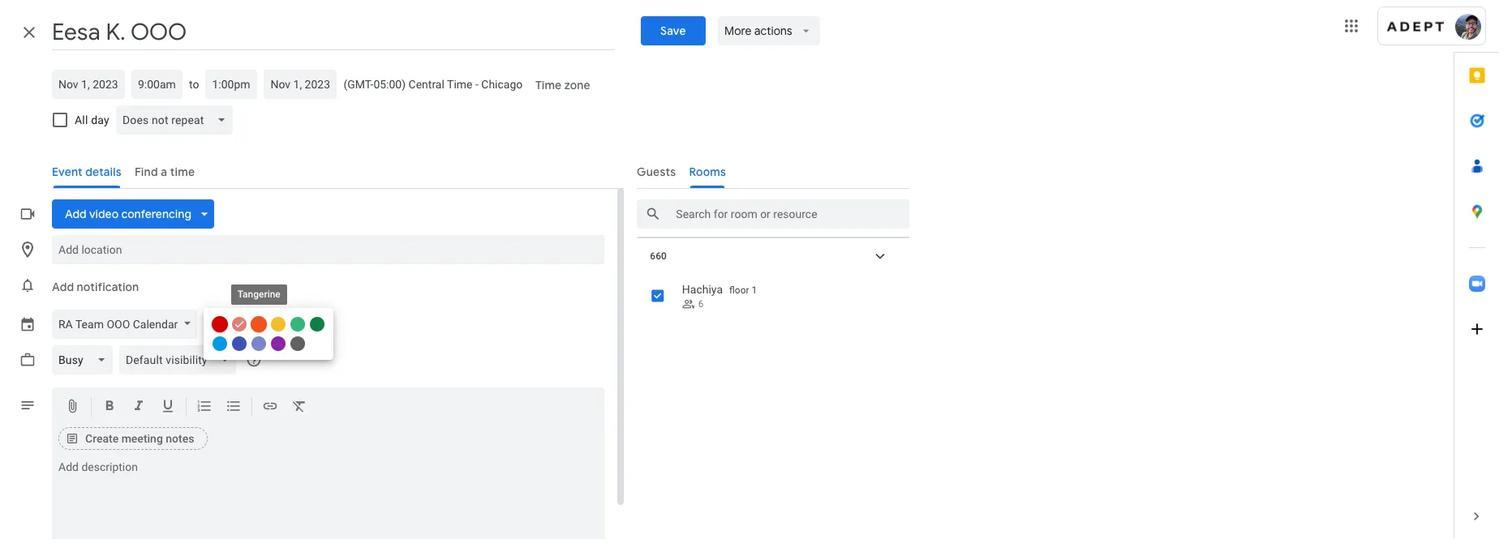 Task type: locate. For each thing, give the bounding box(es) containing it.
time left zone
[[536, 78, 562, 93]]

time
[[447, 78, 473, 91], [536, 78, 562, 93]]

graphite, set event color menu item
[[291, 337, 305, 351]]

End date text field
[[271, 75, 331, 94]]

add inside button
[[52, 280, 74, 295]]

add left video
[[65, 207, 87, 222]]

time inside time zone button
[[536, 78, 562, 93]]

0 vertical spatial add
[[65, 207, 87, 222]]

insert link image
[[262, 398, 278, 417]]

6
[[699, 299, 705, 310]]

italic image
[[131, 398, 147, 417]]

grape, set event color menu item
[[271, 337, 286, 351]]

time left -
[[447, 78, 473, 91]]

0 horizontal spatial time
[[447, 78, 473, 91]]

lavender, set event color menu item
[[252, 337, 266, 351]]

hachiya floor 1 6
[[683, 283, 758, 310]]

all day
[[75, 114, 109, 127]]

ra team ooo calendar
[[58, 318, 178, 331]]

add for add video conferencing
[[65, 207, 87, 222]]

time zone button
[[529, 71, 597, 100]]

660
[[650, 250, 667, 262]]

Search for room or resource text field
[[676, 205, 904, 224]]

(gmt-
[[344, 78, 374, 91]]

central
[[409, 78, 445, 91]]

numbered list image
[[196, 398, 213, 417]]

actions
[[755, 24, 793, 38]]

None field
[[116, 106, 240, 135], [52, 346, 119, 375], [119, 346, 243, 375], [116, 106, 240, 135], [52, 346, 119, 375], [119, 346, 243, 375]]

meeting
[[121, 433, 163, 446]]

add video conferencing button
[[52, 200, 214, 229]]

tangerine
[[238, 289, 281, 300]]

add up ra
[[52, 280, 74, 295]]

underline image
[[160, 398, 176, 417]]

building: 660 tree item
[[637, 238, 910, 321]]

1 horizontal spatial time
[[536, 78, 562, 93]]

floor
[[730, 285, 750, 296]]

ra
[[58, 318, 73, 331]]

add for add notification
[[52, 280, 74, 295]]

1 vertical spatial add
[[52, 280, 74, 295]]

add
[[65, 207, 87, 222], [52, 280, 74, 295]]

add notification button
[[45, 268, 146, 307]]

add video conferencing
[[65, 207, 192, 222]]

Location text field
[[58, 235, 598, 265]]

banana, set event color menu item
[[271, 317, 286, 332]]

2 time from the left
[[536, 78, 562, 93]]

tab list
[[1455, 53, 1500, 494]]

1 time from the left
[[447, 78, 473, 91]]

more actions arrow_drop_down
[[725, 24, 814, 38]]

Start date text field
[[58, 75, 118, 94]]

tangerine, set event color menu item
[[251, 317, 267, 333]]

loading... progress bar
[[477, 227, 1061, 230]]

sage, set event color menu item
[[291, 317, 305, 332]]

arrow_drop_down
[[800, 24, 814, 38]]

add inside popup button
[[65, 207, 87, 222]]



Task type: vqa. For each thing, say whether or not it's contained in the screenshot.
Adjusted at left top
no



Task type: describe. For each thing, give the bounding box(es) containing it.
Description text field
[[52, 461, 605, 540]]

save
[[660, 24, 686, 38]]

more
[[725, 24, 752, 38]]

(gmt-05:00) central time - chicago
[[344, 78, 523, 91]]

team
[[75, 318, 104, 331]]

chicago
[[482, 78, 523, 91]]

bold image
[[101, 398, 118, 417]]

all
[[75, 114, 88, 127]]

bulleted list image
[[226, 398, 242, 417]]

flamingo, set event color menu item
[[232, 317, 247, 332]]

blueberry, set event color menu item
[[232, 337, 247, 351]]

time zone
[[536, 78, 591, 93]]

1
[[752, 285, 758, 296]]

Title text field
[[52, 15, 615, 50]]

notes
[[166, 433, 194, 446]]

05:00)
[[374, 78, 406, 91]]

notification
[[77, 280, 139, 295]]

available room: hachiya, floor 1. currently selected. has capacity for 6 people. tree item
[[637, 272, 910, 321]]

formatting options toolbar
[[52, 388, 605, 427]]

create meeting notes
[[85, 433, 194, 446]]

peacock, set event color menu item
[[213, 337, 227, 351]]

basil, set event color menu item
[[310, 317, 325, 332]]

save button
[[641, 16, 706, 45]]

create
[[85, 433, 119, 446]]

day
[[91, 114, 109, 127]]

video
[[89, 207, 119, 222]]

calendar
[[133, 318, 178, 331]]

add notification
[[52, 280, 139, 295]]

conferencing
[[121, 207, 192, 222]]

ooo
[[107, 318, 130, 331]]

remove formatting image
[[291, 398, 308, 417]]

tomato, set event color menu item
[[212, 317, 228, 333]]

create meeting notes button
[[58, 428, 208, 450]]

-
[[476, 78, 479, 91]]

to
[[189, 78, 199, 91]]

Start time text field
[[138, 75, 176, 94]]

660 element
[[650, 250, 667, 262]]

hachiya
[[683, 283, 724, 296]]

zone
[[565, 78, 591, 93]]

End time text field
[[212, 75, 251, 94]]



